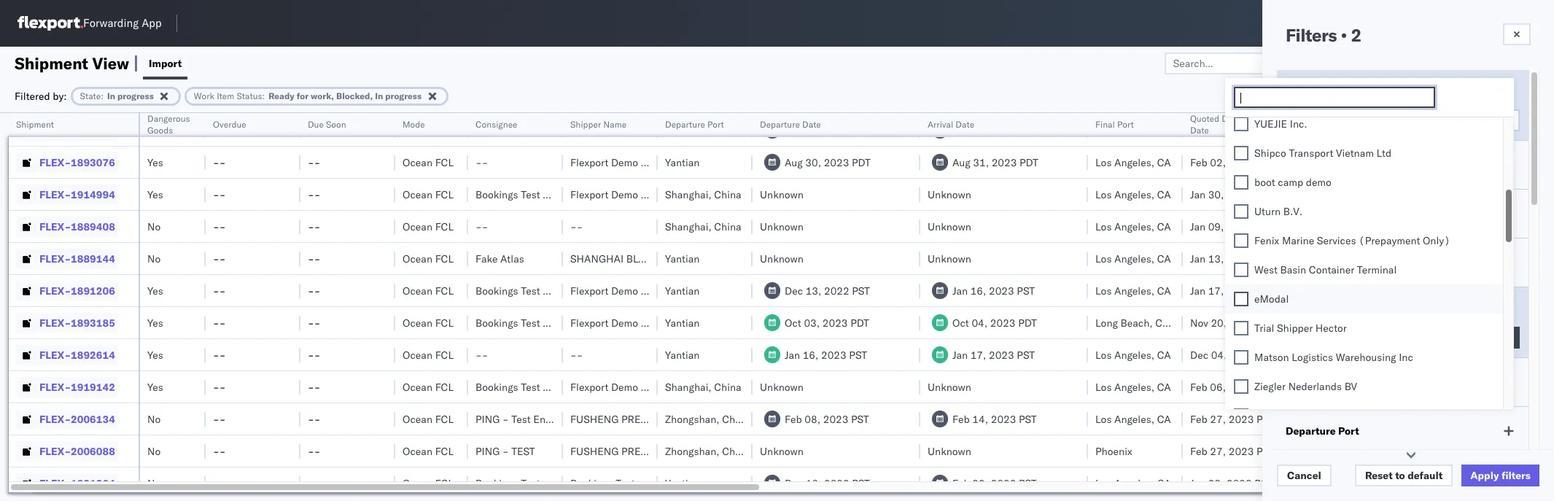 Task type: vqa. For each thing, say whether or not it's contained in the screenshot.
Must Arrive By Feb 2, 2023
no



Task type: describe. For each thing, give the bounding box(es) containing it.
06,
[[1210, 380, 1226, 393]]

bookings for flex-1911466
[[476, 124, 518, 137]]

precision for ping - test
[[621, 445, 675, 458]]

shanghai bluetech co., ltd
[[570, 252, 722, 265]]

pst down west
[[1255, 284, 1273, 297]]

only)
[[1423, 234, 1451, 247]]

forwarding app
[[83, 16, 162, 30]]

name down matson logistics warehousing inc
[[1320, 376, 1348, 389]]

consignee for jan 23, 2023 pst
[[543, 477, 592, 490]]

bv
[[1345, 380, 1357, 393]]

cancel button
[[1277, 465, 1332, 486]]

jan left 23,
[[1190, 477, 1206, 490]]

los angeles, ca for 1914994
[[1095, 188, 1171, 201]]

fusheng precision co., ltd for ping - test entity
[[570, 412, 719, 426]]

flex-1893185
[[39, 316, 115, 329]]

default
[[1408, 469, 1443, 482]]

20,
[[1211, 316, 1227, 329]]

jan up nov
[[1190, 284, 1206, 297]]

flex- for 1891206
[[39, 284, 71, 297]]

1 horizontal spatial departure port
[[1286, 424, 1359, 438]]

feb 14, 2023 pst
[[953, 412, 1037, 426]]

ca for flex-1911466
[[1157, 124, 1171, 137]]

feb 02, 2023 pst for pdt
[[1190, 156, 1275, 169]]

zhongshan, china for ping - test entity
[[665, 412, 749, 426]]

fcl for flex-1892614
[[435, 348, 454, 361]]

0 horizontal spatial progress
[[117, 90, 154, 101]]

filters • 2
[[1286, 24, 1362, 46]]

1 vertical spatial jan 16, 2023 pst
[[785, 348, 867, 361]]

angeles, for flex-1889144
[[1114, 252, 1155, 265]]

ca for flex-1891264
[[1157, 477, 1171, 490]]

client
[[1286, 207, 1315, 220]]

partner services
[[1402, 119, 1467, 130]]

final port
[[1095, 119, 1134, 130]]

nov
[[1190, 316, 1208, 329]]

flexport demo shipper co. for aug
[[570, 156, 694, 169]]

ocean for 1893185
[[403, 316, 433, 329]]

long beach, california
[[1095, 316, 1201, 329]]

ch for feb 06, 2023 pst
[[1542, 380, 1554, 393]]

flex-1892614
[[39, 348, 115, 361]]

flexport. image
[[18, 16, 83, 31]]

resize handle column header for final port
[[1165, 113, 1183, 501]]

dangerous goods
[[147, 113, 190, 136]]

los for flex-1891264
[[1095, 477, 1112, 490]]

inc.
[[1290, 117, 1308, 130]]

shipment for shipment view
[[15, 53, 88, 73]]

03, for mar
[[973, 124, 989, 137]]

yes for flex-1893185
[[147, 316, 163, 329]]

feb left 14,
[[953, 412, 970, 426]]

demu1232567
[[1381, 123, 1456, 136]]

pst down ziegler
[[1257, 412, 1275, 426]]

pst up shipco
[[1257, 124, 1275, 137]]

fusheng for ping - test entity
[[570, 412, 619, 426]]

quoted delivery date button
[[1183, 110, 1285, 136]]

reset to default
[[1365, 469, 1443, 482]]

boot
[[1254, 176, 1275, 189]]

file
[[1406, 57, 1424, 70]]

resize handle column header for shipment
[[121, 113, 139, 501]]

dangerous
[[147, 113, 190, 124]]

flex- for 1911466
[[39, 124, 71, 137]]

los angeles, ca for 1911466
[[1095, 124, 1171, 137]]

3 flexport demo shipper co. from the top
[[570, 188, 694, 201]]

flex-1911466
[[39, 124, 115, 137]]

jaehyung ch for feb 06, 2023 pst
[[1497, 380, 1554, 393]]

apply
[[1471, 469, 1499, 482]]

delivery for feb 14, 2023 pst
[[1458, 412, 1494, 426]]

los angeles, ca for 1891264
[[1095, 477, 1171, 490]]

departure port inside 'departure port' button
[[665, 119, 724, 130]]

yes for flex-1914994
[[147, 188, 163, 201]]

exception
[[1426, 57, 1474, 70]]

2022 for 13,
[[824, 284, 849, 297]]

pst right 14,
[[1019, 412, 1037, 426]]

departure date button
[[753, 116, 906, 131]]

co. for aug
[[679, 156, 694, 169]]

soon
[[326, 119, 346, 130]]

flex-1893076 button
[[16, 152, 118, 172]]

ca for flex-1919142
[[1157, 380, 1171, 393]]

partner
[[1402, 119, 1431, 130]]

jan 09, 2023 pst
[[1190, 220, 1273, 233]]

30, for aug
[[805, 156, 821, 169]]

arrival date
[[928, 119, 975, 130]]

3 flexport from the top
[[570, 188, 609, 201]]

fcl for flex-2006134
[[435, 412, 454, 426]]

long
[[1095, 316, 1118, 329]]

0 horizontal spatial jan 17, 2023 pst
[[953, 348, 1035, 361]]

flex-1914994
[[39, 188, 115, 201]]

mofu0618318
[[1307, 412, 1381, 425]]

west
[[1254, 263, 1278, 276]]

consignee name
[[1286, 305, 1368, 318]]

pst up aug 30, 2023 pdt
[[849, 124, 867, 137]]

09,
[[1208, 220, 1224, 233]]

6 flexport demo shipper co. from the top
[[570, 380, 694, 393]]

ca for flex-1893076
[[1157, 156, 1171, 169]]

2 bookings test consignee from the top
[[476, 188, 592, 201]]

angeles, for flex-1919142
[[1114, 380, 1155, 393]]

5 resize handle column header from the left
[[451, 113, 468, 501]]

aug for aug 30, 2023 pdt
[[785, 156, 803, 169]]

1 : from the left
[[101, 90, 104, 101]]

to
[[1395, 469, 1405, 482]]

pst up boot
[[1257, 156, 1275, 169]]

pst down fenix
[[1255, 252, 1273, 265]]

date for arrival date
[[956, 119, 975, 130]]

shanghai, china for jan 09, 2023 pst
[[665, 220, 741, 233]]

mar
[[953, 124, 971, 137]]

2 : from the left
[[262, 90, 265, 101]]

ocean for 1893076
[[403, 156, 433, 169]]

fcl for flex-1891206
[[435, 284, 454, 297]]

4 resize handle column header from the left
[[378, 113, 395, 501]]

ca for flex-1914994
[[1157, 188, 1171, 201]]

yuejie inc.
[[1254, 117, 1308, 130]]

consignee for feb 02, 2023 pst
[[543, 124, 592, 137]]

yes for flex-1891206
[[147, 284, 163, 297]]

no for flex-1891264
[[147, 477, 161, 490]]

destination delivery for feb 22, 2023 pst
[[1402, 477, 1494, 490]]

name down fenix marine services (prepayment only)
[[1326, 256, 1355, 269]]

3 resize handle column header from the left
[[283, 113, 300, 501]]

feb left 06,
[[1190, 380, 1208, 393]]

0 vertical spatial 16,
[[971, 284, 986, 297]]

china for flex-2006088
[[722, 445, 749, 458]]

3 destination delivery from the top
[[1402, 445, 1494, 458]]

1891264
[[71, 477, 115, 490]]

mar 03, 2023 pst
[[953, 124, 1038, 137]]

zhongshan, for ping - test entity
[[665, 412, 720, 426]]

flex-1889144 button
[[16, 248, 118, 269]]

compliance  air shipper
[[1254, 409, 1364, 422]]

phoenix
[[1095, 445, 1133, 458]]

flex-2006088 button
[[16, 441, 118, 461]]

5 bookings test consignee from the top
[[476, 380, 592, 393]]

jan 13, 2023 pst
[[1190, 252, 1273, 265]]

state for state
[[1286, 88, 1312, 101]]

delivery for jan 17, 2023 pst
[[1458, 348, 1494, 361]]

filters
[[1286, 24, 1337, 46]]

for
[[297, 90, 309, 101]]

shanghai
[[570, 252, 624, 265]]

pst down matson
[[1257, 380, 1275, 393]]

2 horizontal spatial departure
[[1286, 424, 1336, 438]]

pst down the emodal
[[1257, 316, 1275, 329]]

no for flex-1889144
[[147, 252, 161, 265]]

ocean fcl for flex-2006088
[[403, 445, 454, 458]]

filters
[[1502, 469, 1531, 482]]

due
[[308, 119, 324, 130]]

no for flex-2006134
[[147, 412, 161, 426]]

0 vertical spatial jan 17, 2023 pst
[[1190, 284, 1273, 297]]

flex-1891264
[[39, 477, 115, 490]]

cancel
[[1287, 469, 1321, 482]]

zhongshan, china for ping - test
[[665, 445, 749, 458]]

boot camp demo
[[1254, 176, 1332, 189]]

arrival
[[928, 119, 953, 130]]

status
[[237, 90, 262, 101]]

ltd for test
[[701, 445, 719, 458]]

flex-2006134
[[39, 412, 115, 426]]

feb 27, 2023 pst for los angeles, ca
[[1190, 412, 1275, 426]]

6 flexport from the top
[[570, 380, 609, 393]]

destination for feb 22, 2023 pst
[[1402, 477, 1455, 490]]

import
[[149, 57, 182, 70]]

angeles, for flex-1889408
[[1114, 220, 1155, 233]]

2 yantian from the top
[[665, 252, 700, 265]]

oct for oct 04, 2023 pdt
[[953, 316, 969, 329]]

progress inside button
[[1314, 114, 1356, 127]]

1914994
[[71, 188, 115, 201]]

oct 04, 2023 pdt
[[953, 316, 1037, 329]]

bluetech
[[626, 252, 679, 265]]

pst down oct 04, 2023 pdt at the bottom of page
[[1017, 348, 1035, 361]]

los angeles, ca for 1889144
[[1095, 252, 1171, 265]]

aug 31, 2023 pdt
[[953, 156, 1038, 169]]

feb 06, 2023 pst
[[1190, 380, 1275, 393]]

co. for jan
[[679, 124, 694, 137]]

pst up aug 31, 2023 pdt
[[1020, 124, 1038, 137]]

consignee button
[[468, 116, 548, 131]]

6 co. from the top
[[679, 380, 694, 393]]

pst up fenix
[[1255, 220, 1273, 233]]

14 resize handle column header from the left
[[1472, 113, 1489, 501]]

fake atlas
[[476, 252, 524, 265]]

3 delivery from the top
[[1458, 445, 1494, 458]]

1 vertical spatial services
[[1317, 234, 1356, 247]]

0 horizontal spatial in
[[107, 90, 115, 101]]

31,
[[973, 156, 989, 169]]

jan down oct 04, 2023 pdt at the bottom of page
[[953, 348, 968, 361]]

no for flex-1911466
[[147, 124, 161, 137]]

03, for oct
[[804, 316, 820, 329]]

0 vertical spatial 17,
[[1208, 284, 1224, 297]]

ocean for 1892614
[[403, 348, 433, 361]]

vessel name
[[1286, 376, 1348, 389]]

angeles, for flex-1891264
[[1114, 477, 1155, 490]]

yantian for aug 30, 2023 pdt
[[665, 156, 700, 169]]

los for flex-1919142
[[1095, 380, 1112, 393]]

fcl for flex-1893185
[[435, 316, 454, 329]]

name right the 'client'
[[1318, 207, 1346, 220]]

jeffrey
[[1497, 284, 1527, 297]]

1 vertical spatial shipper name
[[1286, 256, 1355, 269]]

3 co. from the top
[[679, 188, 694, 201]]

client name
[[1286, 207, 1346, 220]]

hector
[[1316, 321, 1347, 335]]

shipco transport vietnam ltd
[[1254, 146, 1392, 160]]

demo for oct 03, 2023 pdt
[[611, 316, 638, 329]]

resize handle column header for consignee
[[546, 113, 563, 501]]

bicu1234565, demu1232567
[[1307, 123, 1456, 136]]

shipper inside button
[[570, 119, 601, 130]]

co., for fake atlas
[[681, 252, 702, 265]]

resize handle column header for shipper name
[[640, 113, 658, 501]]

consignee for nov 20, 2023 pst
[[543, 316, 592, 329]]

jan left 09,
[[1190, 220, 1206, 233]]

los angeles, ca for 1919142
[[1095, 380, 1171, 393]]

port for 'departure port' button
[[707, 119, 724, 130]]

angeles, for flex-2006134
[[1114, 412, 1155, 426]]

1 vertical spatial mode
[[1286, 158, 1313, 171]]

demo for aug 30, 2023 pdt
[[611, 156, 638, 169]]

delivery
[[1222, 113, 1254, 124]]

app
[[142, 16, 162, 30]]

3 demo from the top
[[611, 188, 638, 201]]

jan up jan 09, 2023 pst
[[1190, 188, 1206, 201]]

ca for flex-1892614
[[1157, 348, 1171, 361]]

nov 20, 2023 pst
[[1190, 316, 1275, 329]]



Task type: locate. For each thing, give the bounding box(es) containing it.
04, for dec
[[1211, 348, 1227, 361]]

0 vertical spatial shipper name
[[570, 119, 627, 130]]

flex- up flex-1893076 button
[[39, 124, 71, 137]]

angeles, for flex-1893076
[[1114, 156, 1155, 169]]

flex-2006134 button
[[16, 409, 118, 429]]

ping left test
[[476, 445, 500, 458]]

flex- for 1893076
[[39, 156, 71, 169]]

yantian for dec 13, 2022 pst
[[665, 284, 700, 297]]

air
[[1312, 409, 1325, 422]]

co.
[[679, 124, 694, 137], [679, 156, 694, 169], [679, 188, 694, 201], [679, 284, 694, 297], [679, 316, 694, 329], [679, 380, 694, 393]]

flex-
[[39, 124, 71, 137], [39, 156, 71, 169], [39, 188, 71, 201], [39, 220, 71, 233], [39, 252, 71, 265], [39, 284, 71, 297], [39, 316, 71, 329], [39, 348, 71, 361], [39, 380, 71, 393], [39, 412, 71, 426], [39, 445, 71, 458], [39, 477, 71, 490]]

aug left 31, at the top
[[953, 156, 971, 169]]

0 horizontal spatial aug
[[785, 156, 803, 169]]

shanghai, for feb 06, 2023 pst
[[665, 380, 712, 393]]

1 horizontal spatial jan 16, 2023 pst
[[953, 284, 1035, 297]]

2 horizontal spatial progress
[[1314, 114, 1356, 127]]

None checkbox
[[1234, 146, 1249, 160], [1234, 204, 1249, 219], [1234, 263, 1249, 277], [1234, 408, 1249, 423], [1234, 146, 1249, 160], [1234, 204, 1249, 219], [1234, 263, 1249, 277], [1234, 408, 1249, 423]]

8 flex- from the top
[[39, 348, 71, 361]]

9 fcl from the top
[[435, 380, 454, 393]]

5 yantian from the top
[[665, 348, 700, 361]]

11 fcl from the top
[[435, 445, 454, 458]]

yantian for oct 03, 2023 pdt
[[665, 316, 700, 329]]

services up the west basin container terminal
[[1317, 234, 1356, 247]]

date right arrival
[[956, 119, 975, 130]]

bookings for flex-1891264
[[476, 477, 518, 490]]

flex- up flex-2006088 button
[[39, 412, 71, 426]]

02, up 'jan 30, 2023 pst'
[[1210, 156, 1226, 169]]

3 los from the top
[[1095, 188, 1112, 201]]

1 vertical spatial departure port
[[1286, 424, 1359, 438]]

oct for oct 03, 2023 pdt
[[785, 316, 801, 329]]

destination for feb 14, 2023 pst
[[1402, 412, 1455, 426]]

shipment button
[[9, 116, 124, 131]]

1 oct from the left
[[785, 316, 801, 329]]

flexport demo shipper co. for jan
[[570, 124, 694, 137]]

0 vertical spatial jaehyung
[[1497, 188, 1540, 201]]

0 vertical spatial container
[[1307, 113, 1346, 124]]

flex- for 2006088
[[39, 445, 71, 458]]

shipper name button
[[563, 116, 643, 131]]

1 jaehyung ch from the top
[[1497, 188, 1554, 201]]

16, for jan
[[803, 348, 819, 361]]

compliance
[[1254, 409, 1310, 422]]

shanghai, china
[[665, 188, 741, 201], [665, 220, 741, 233], [665, 380, 741, 393]]

name up hector
[[1340, 305, 1368, 318]]

ocean fcl for flex-2006134
[[403, 412, 454, 426]]

jan down oct 03, 2023 pdt
[[785, 348, 800, 361]]

0 vertical spatial jan 16, 2023 pst
[[953, 284, 1035, 297]]

03, down dec 13, 2022 pst
[[804, 316, 820, 329]]

6 demo from the top
[[611, 380, 638, 393]]

oct
[[785, 316, 801, 329], [953, 316, 969, 329]]

demo for jan 25, 2023 pst
[[611, 124, 638, 137]]

resize handle column header for container numbers
[[1377, 113, 1395, 501]]

3 no from the top
[[147, 252, 161, 265]]

name inside button
[[603, 119, 627, 130]]

02, for aug 31, 2023 pdt
[[1210, 156, 1226, 169]]

0 horizontal spatial departure
[[665, 119, 705, 130]]

feb down quoted
[[1190, 156, 1208, 169]]

8 ocean fcl from the top
[[403, 348, 454, 361]]

feb down feb 06, 2023 pst
[[1190, 412, 1208, 426]]

3 los angeles, ca from the top
[[1095, 188, 1171, 201]]

ping for ping - test
[[476, 445, 500, 458]]

0 vertical spatial 27,
[[1210, 412, 1226, 426]]

dec 04, 2023 pst
[[1190, 348, 1276, 361]]

feb 27, 2023 pst
[[1190, 412, 1275, 426], [1190, 445, 1275, 458]]

pst down trial
[[1258, 348, 1276, 361]]

: down view
[[101, 90, 104, 101]]

6 resize handle column header from the left
[[546, 113, 563, 501]]

feb left the delivery
[[1190, 124, 1208, 137]]

aug 30, 2023 pdt
[[785, 156, 871, 169]]

1 horizontal spatial 17,
[[1208, 284, 1224, 297]]

china for flex-2006134
[[722, 412, 749, 426]]

flex- up flex-1919142 button
[[39, 348, 71, 361]]

9 ca from the top
[[1157, 412, 1171, 426]]

0 horizontal spatial state
[[80, 90, 101, 101]]

4 angeles, from the top
[[1114, 220, 1155, 233]]

flexport demo shipper co. for dec
[[570, 284, 694, 297]]

1 horizontal spatial port
[[1117, 119, 1134, 130]]

0 horizontal spatial :
[[101, 90, 104, 101]]

5 los from the top
[[1095, 252, 1112, 265]]

test for flex-1893185
[[521, 316, 540, 329]]

1 yantian from the top
[[665, 156, 700, 169]]

0 horizontal spatial shipper name
[[570, 119, 627, 130]]

1 destination delivery from the top
[[1402, 348, 1494, 361]]

12 fcl from the top
[[435, 477, 454, 490]]

13,
[[1208, 252, 1224, 265], [806, 284, 822, 297]]

state up inc. at top
[[1286, 88, 1312, 101]]

2 vertical spatial 16,
[[806, 477, 822, 490]]

departure for 'departure port' button
[[665, 119, 705, 130]]

2 destination delivery from the top
[[1402, 412, 1494, 426]]

quoted
[[1190, 113, 1219, 124]]

0 vertical spatial 04,
[[972, 316, 988, 329]]

2022 down feb 08, 2023 pst
[[824, 477, 849, 490]]

ca for flex-1891206
[[1157, 284, 1171, 297]]

8 resize handle column header from the left
[[735, 113, 753, 501]]

3 ocean fcl from the top
[[403, 188, 454, 201]]

flex-1889144
[[39, 252, 115, 265]]

10 los angeles, ca from the top
[[1095, 477, 1171, 490]]

delivery for feb 22, 2023 pst
[[1458, 477, 1494, 490]]

0 horizontal spatial 03,
[[804, 316, 820, 329]]

2 los angeles, ca from the top
[[1095, 156, 1171, 169]]

0 horizontal spatial departure port
[[665, 119, 724, 130]]

port right final on the right top
[[1117, 119, 1134, 130]]

10 los from the top
[[1095, 477, 1112, 490]]

0 horizontal spatial mode
[[403, 119, 425, 130]]

0 vertical spatial shanghai, china
[[665, 188, 741, 201]]

1 vertical spatial container
[[1309, 263, 1355, 276]]

2 no from the top
[[147, 220, 161, 233]]

1893185
[[71, 316, 115, 329]]

02, for mar 03, 2023 pst
[[1210, 124, 1226, 137]]

port down the 'compliance  air shipper'
[[1338, 424, 1359, 438]]

6 ocean from the top
[[403, 284, 433, 297]]

ocean for 1891206
[[403, 284, 433, 297]]

fusheng up bookings test shipper china at the bottom left of the page
[[570, 445, 619, 458]]

2 vertical spatial dec
[[785, 477, 803, 490]]

flex-1893185 button
[[16, 313, 118, 333]]

ping up ping - test at the left bottom
[[476, 412, 500, 426]]

16, down 08, in the bottom right of the page
[[806, 477, 822, 490]]

destination
[[1402, 348, 1455, 361], [1402, 412, 1455, 426], [1402, 445, 1455, 458], [1402, 477, 1455, 490]]

1 horizontal spatial jan 17, 2023 pst
[[1190, 284, 1273, 297]]

0 vertical spatial zhongshan,
[[665, 412, 720, 426]]

1 horizontal spatial aug
[[953, 156, 971, 169]]

flex- for 1893185
[[39, 316, 71, 329]]

angeles, for flex-1914994
[[1114, 188, 1155, 201]]

dec 13, 2022 pst
[[785, 284, 870, 297]]

bookings
[[476, 124, 518, 137], [476, 188, 518, 201], [476, 284, 518, 297], [476, 316, 518, 329], [476, 380, 518, 393], [476, 477, 518, 490], [570, 477, 613, 490]]

1 ca from the top
[[1157, 124, 1171, 137]]

3 ca from the top
[[1157, 188, 1171, 201]]

vessel
[[1286, 376, 1317, 389]]

1 vertical spatial shanghai,
[[665, 220, 712, 233]]

1 vertical spatial precision
[[621, 445, 675, 458]]

jan 16, 2023 pst up oct 04, 2023 pdt at the bottom of page
[[953, 284, 1035, 297]]

in inside button
[[1302, 114, 1311, 127]]

bookings test consignee for dec 16, 2022 pst
[[476, 477, 592, 490]]

aug
[[785, 156, 803, 169], [953, 156, 971, 169]]

los for flex-1893076
[[1095, 156, 1112, 169]]

by:
[[53, 89, 67, 102]]

30, for jan
[[1208, 188, 1224, 201]]

uturn
[[1254, 205, 1281, 218]]

2 ping from the top
[[476, 445, 500, 458]]

container numbers
[[1307, 113, 1346, 136]]

2 vertical spatial co.,
[[678, 445, 699, 458]]

2 horizontal spatial date
[[1190, 125, 1209, 136]]

fake
[[476, 252, 498, 265]]

6 no from the top
[[147, 477, 161, 490]]

dec up oct 03, 2023 pdt
[[785, 284, 803, 297]]

no right the 1889408 on the left of the page
[[147, 220, 161, 233]]

mode inside button
[[403, 119, 425, 130]]

:
[[101, 90, 104, 101], [262, 90, 265, 101]]

pdt for aug 31, 2023 pdt
[[1020, 156, 1038, 169]]

port inside the final port button
[[1117, 119, 1134, 130]]

1893076
[[71, 156, 115, 169]]

shanghai, for jan 30, 2023 pst
[[665, 188, 712, 201]]

work
[[194, 90, 214, 101]]

None text field
[[1239, 92, 1434, 104]]

0 vertical spatial 2022
[[824, 284, 849, 297]]

date up aug 30, 2023 pdt
[[802, 119, 821, 130]]

flex- down flex-2006088 button
[[39, 477, 71, 490]]

30, down 25,
[[805, 156, 821, 169]]

2 horizontal spatial port
[[1338, 424, 1359, 438]]

(prepayment
[[1359, 234, 1420, 247]]

0 vertical spatial 03,
[[973, 124, 989, 137]]

11 flex- from the top
[[39, 445, 71, 458]]

ocean fcl for flex-1911466
[[403, 124, 454, 137]]

filtered
[[15, 89, 50, 102]]

2 jaehyung from the top
[[1497, 380, 1540, 393]]

0 vertical spatial dec
[[785, 284, 803, 297]]

co. for dec
[[679, 284, 694, 297]]

feb left 08, in the bottom right of the page
[[785, 412, 802, 426]]

pst down feb 08, 2023 pst
[[852, 477, 870, 490]]

ca for flex-2006134
[[1157, 412, 1171, 426]]

flexport for oct
[[570, 316, 609, 329]]

fusheng right entity
[[570, 412, 619, 426]]

1 no from the top
[[147, 124, 161, 137]]

27, for los angeles, ca
[[1210, 412, 1226, 426]]

13 resize handle column header from the left
[[1377, 113, 1395, 501]]

Search... text field
[[1164, 52, 1323, 74]]

feb up jan 23, 2023 pst
[[1190, 445, 1208, 458]]

pst up uturn
[[1255, 188, 1273, 201]]

consignee for feb 06, 2023 pst
[[543, 380, 592, 393]]

3 flex- from the top
[[39, 188, 71, 201]]

container down fenix marine services (prepayment only)
[[1309, 263, 1355, 276]]

services right partner
[[1433, 119, 1467, 130]]

2 vertical spatial shanghai,
[[665, 380, 712, 393]]

file exception
[[1406, 57, 1474, 70]]

1 vertical spatial fusheng
[[570, 445, 619, 458]]

jan 17, 2023 pst down 'jan 13, 2023 pst'
[[1190, 284, 1273, 297]]

0 vertical spatial shanghai,
[[665, 188, 712, 201]]

8 ocean from the top
[[403, 348, 433, 361]]

7 angeles, from the top
[[1114, 348, 1155, 361]]

port inside 'departure port' button
[[707, 119, 724, 130]]

17, down oct 04, 2023 pdt at the bottom of page
[[971, 348, 986, 361]]

14,
[[972, 412, 988, 426]]

1889408
[[71, 220, 115, 233]]

flex- down flex-1893076 button
[[39, 188, 71, 201]]

shipment inside "button"
[[16, 119, 54, 130]]

yes for flex-1892614
[[147, 348, 163, 361]]

departure for departure date button
[[760, 119, 800, 130]]

5 flexport demo shipper co. from the top
[[570, 316, 694, 329]]

1 precision from the top
[[621, 412, 675, 426]]

2022
[[824, 284, 849, 297], [824, 477, 849, 490]]

test for flex-1914994
[[521, 188, 540, 201]]

0 vertical spatial 13,
[[1208, 252, 1224, 265]]

1 vertical spatial zhongshan, china
[[665, 445, 749, 458]]

fusheng precision co., ltd
[[570, 412, 719, 426], [570, 445, 719, 458]]

6 angeles, from the top
[[1114, 284, 1155, 297]]

import button
[[143, 47, 188, 79]]

jan 17, 2023 pst down oct 04, 2023 pdt at the bottom of page
[[953, 348, 1035, 361]]

yes right 1919142
[[147, 380, 163, 393]]

2 zhongshan, from the top
[[665, 445, 720, 458]]

jan up oct 04, 2023 pdt at the bottom of page
[[953, 284, 968, 297]]

no right 2006134
[[147, 412, 161, 426]]

1 vertical spatial feb 02, 2023 pst
[[1190, 156, 1275, 169]]

6 flex- from the top
[[39, 284, 71, 297]]

1 vertical spatial 02,
[[1210, 156, 1226, 169]]

fcl for flex-2006088
[[435, 445, 454, 458]]

30,
[[805, 156, 821, 169], [1208, 188, 1224, 201]]

china for flex-1914994
[[714, 188, 741, 201]]

flex- for 2006134
[[39, 412, 71, 426]]

1 vertical spatial 27,
[[1210, 445, 1226, 458]]

0 vertical spatial precision
[[621, 412, 675, 426]]

0 horizontal spatial 30,
[[805, 156, 821, 169]]

3 shanghai, china from the top
[[665, 380, 741, 393]]

flex-1891206 button
[[16, 280, 118, 301]]

date inside quoted delivery date
[[1190, 125, 1209, 136]]

state right 'by:'
[[80, 90, 101, 101]]

1 flex- from the top
[[39, 124, 71, 137]]

shipper name inside button
[[570, 119, 627, 130]]

flex-1891264 button
[[16, 473, 118, 493]]

flex- up flex-1914994 button
[[39, 156, 71, 169]]

1 horizontal spatial state
[[1286, 88, 1312, 101]]

0 vertical spatial services
[[1433, 119, 1467, 130]]

state for state : in progress
[[80, 90, 101, 101]]

1 horizontal spatial 13,
[[1208, 252, 1224, 265]]

pst left cancel
[[1255, 477, 1273, 490]]

1 horizontal spatial in
[[375, 90, 383, 101]]

4 bookings test consignee from the top
[[476, 316, 592, 329]]

0 horizontal spatial 04,
[[972, 316, 988, 329]]

1 vertical spatial 04,
[[1211, 348, 1227, 361]]

resize handle column header
[[121, 113, 139, 501], [188, 113, 206, 501], [283, 113, 300, 501], [378, 113, 395, 501], [451, 113, 468, 501], [546, 113, 563, 501], [640, 113, 658, 501], [735, 113, 753, 501], [903, 113, 920, 501], [1071, 113, 1088, 501], [1165, 113, 1183, 501], [1282, 113, 1300, 501], [1377, 113, 1395, 501], [1472, 113, 1489, 501]]

feb 27, 2023 pst for phoenix
[[1190, 445, 1275, 458]]

fcl for flex-1889144
[[435, 252, 454, 265]]

mode
[[403, 119, 425, 130], [1286, 158, 1313, 171]]

0 vertical spatial feb 27, 2023 pst
[[1190, 412, 1275, 426]]

1 vertical spatial dec
[[1190, 348, 1209, 361]]

pst down compliance
[[1257, 445, 1275, 458]]

5 ocean from the top
[[403, 252, 433, 265]]

no down state : in progress
[[147, 124, 161, 137]]

date down quoted
[[1190, 125, 1209, 136]]

departure port button
[[658, 116, 738, 131]]

ocean fcl for flex-1891206
[[403, 284, 454, 297]]

ocean fcl for flex-1889144
[[403, 252, 454, 265]]

23,
[[1208, 477, 1224, 490]]

test
[[511, 445, 535, 458]]

11 ocean from the top
[[403, 445, 433, 458]]

1 vertical spatial 17,
[[971, 348, 986, 361]]

flex- for 1889408
[[39, 220, 71, 233]]

flex- down flex-1914994 button
[[39, 220, 71, 233]]

flex-1914994 button
[[16, 184, 118, 205]]

ziegler
[[1254, 380, 1286, 393]]

0 horizontal spatial 17,
[[971, 348, 986, 361]]

resize handle column header for quoted delivery date
[[1282, 113, 1300, 501]]

2 demo from the top
[[611, 156, 638, 169]]

flex- for 1891264
[[39, 477, 71, 490]]

0 vertical spatial ltd
[[705, 252, 722, 265]]

dec down nov
[[1190, 348, 1209, 361]]

5 no from the top
[[147, 445, 161, 458]]

port right ningbo
[[707, 119, 724, 130]]

shipment up 'by:'
[[15, 53, 88, 73]]

2 los from the top
[[1095, 156, 1112, 169]]

7 ca from the top
[[1157, 348, 1171, 361]]

yantian for dec 16, 2022 pst
[[665, 477, 700, 490]]

shanghai, china for feb 06, 2023 pst
[[665, 380, 741, 393]]

17,
[[1208, 284, 1224, 297], [971, 348, 986, 361]]

ocean for 1919142
[[403, 380, 433, 393]]

bookings test consignee for jan 25, 2023 pst
[[476, 124, 592, 137]]

: left ready
[[262, 90, 265, 101]]

1 jaehyung from the top
[[1497, 188, 1540, 201]]

1 los from the top
[[1095, 124, 1112, 137]]

flex-1891206
[[39, 284, 115, 297]]

shipment for shipment
[[16, 119, 54, 130]]

0 vertical spatial fusheng
[[570, 412, 619, 426]]

17, up '20,'
[[1208, 284, 1224, 297]]

yes right 1914994
[[147, 188, 163, 201]]

fcl
[[435, 124, 454, 137], [435, 156, 454, 169], [435, 188, 454, 201], [435, 220, 454, 233], [435, 252, 454, 265], [435, 284, 454, 297], [435, 316, 454, 329], [435, 348, 454, 361], [435, 380, 454, 393], [435, 412, 454, 426], [435, 445, 454, 458], [435, 477, 454, 490]]

1892614
[[71, 348, 115, 361]]

1 horizontal spatial date
[[956, 119, 975, 130]]

22,
[[972, 477, 988, 490]]

4 destination from the top
[[1402, 477, 1455, 490]]

1 horizontal spatial :
[[262, 90, 265, 101]]

resize handle column header for departure port
[[735, 113, 753, 501]]

1 27, from the top
[[1210, 412, 1226, 426]]

flex- up flex-1891206 button
[[39, 252, 71, 265]]

shanghai, china for jan 30, 2023 pst
[[665, 188, 741, 201]]

consignee inside button
[[476, 119, 518, 130]]

1 co. from the top
[[679, 124, 694, 137]]

apply filters button
[[1462, 465, 1540, 486]]

2022 up oct 03, 2023 pdt
[[824, 284, 849, 297]]

numbers
[[1307, 125, 1343, 136]]

ocean for 2006088
[[403, 445, 433, 458]]

yes down goods
[[147, 156, 163, 169]]

8 angeles, from the top
[[1114, 380, 1155, 393]]

name left ningbo
[[603, 119, 627, 130]]

3 destination from the top
[[1402, 445, 1455, 458]]

Search Shipments (/) text field
[[1275, 12, 1416, 34]]

9 ocean from the top
[[403, 380, 433, 393]]

jan 25, 2023 pst
[[785, 124, 867, 137]]

flex- up 'flex-1891264' button
[[39, 445, 71, 458]]

1 horizontal spatial 30,
[[1208, 188, 1224, 201]]

yuejie
[[1254, 117, 1287, 130]]

yantian
[[665, 156, 700, 169], [665, 252, 700, 265], [665, 284, 700, 297], [665, 316, 700, 329], [665, 348, 700, 361], [665, 477, 700, 490]]

1 horizontal spatial progress
[[385, 90, 422, 101]]

1 shanghai, from the top
[[665, 188, 712, 201]]

pst right 08, in the bottom right of the page
[[851, 412, 869, 426]]

aug down 25,
[[785, 156, 803, 169]]

0 vertical spatial departure port
[[665, 119, 724, 130]]

10 flex- from the top
[[39, 412, 71, 426]]

jan left 25,
[[785, 124, 800, 137]]

1 vertical spatial fusheng precision co., ltd
[[570, 445, 719, 458]]

ocean fcl for flex-1891264
[[403, 477, 454, 490]]

fusheng
[[570, 412, 619, 426], [570, 445, 619, 458]]

0 horizontal spatial port
[[707, 119, 724, 130]]

pst right 22,
[[1019, 477, 1037, 490]]

pst down oct 03, 2023 pdt
[[849, 348, 867, 361]]

None checkbox
[[1234, 117, 1249, 131], [1234, 175, 1249, 190], [1234, 233, 1249, 248], [1234, 292, 1249, 306], [1234, 321, 1249, 336], [1234, 350, 1249, 365], [1234, 379, 1249, 394], [1234, 117, 1249, 131], [1234, 175, 1249, 190], [1234, 233, 1249, 248], [1234, 292, 1249, 306], [1234, 321, 1249, 336], [1234, 350, 1249, 365], [1234, 379, 1249, 394]]

-
[[213, 92, 219, 105], [219, 92, 226, 105], [308, 92, 314, 105], [314, 92, 320, 105], [213, 124, 219, 137], [219, 124, 226, 137], [308, 124, 314, 137], [314, 124, 320, 137], [213, 156, 219, 169], [219, 156, 226, 169], [308, 156, 314, 169], [314, 156, 320, 169], [476, 156, 482, 169], [482, 156, 488, 169], [213, 188, 219, 201], [219, 188, 226, 201], [308, 188, 314, 201], [314, 188, 320, 201], [213, 220, 219, 233], [219, 220, 226, 233], [308, 220, 314, 233], [314, 220, 320, 233], [476, 220, 482, 233], [482, 220, 488, 233], [570, 220, 577, 233], [577, 220, 583, 233], [213, 252, 219, 265], [219, 252, 226, 265], [308, 252, 314, 265], [314, 252, 320, 265], [213, 284, 219, 297], [219, 284, 226, 297], [308, 284, 314, 297], [314, 284, 320, 297], [213, 316, 219, 329], [219, 316, 226, 329], [308, 316, 314, 329], [314, 316, 320, 329], [213, 348, 219, 361], [219, 348, 226, 361], [308, 348, 314, 361], [314, 348, 320, 361], [476, 348, 482, 361], [482, 348, 488, 361], [570, 348, 577, 361], [577, 348, 583, 361], [213, 380, 219, 393], [219, 380, 226, 393], [308, 380, 314, 393], [314, 380, 320, 393], [213, 412, 219, 426], [219, 412, 226, 426], [308, 412, 314, 426], [314, 412, 320, 426], [502, 412, 509, 426], [213, 445, 219, 458], [219, 445, 226, 458], [308, 445, 314, 458], [314, 445, 320, 458], [502, 445, 509, 458], [213, 477, 219, 490], [219, 477, 226, 490], [308, 477, 314, 490], [314, 477, 320, 490]]

1 vertical spatial 13,
[[806, 284, 822, 297]]

1 vertical spatial 03,
[[804, 316, 820, 329]]

6 bookings test consignee from the top
[[476, 477, 592, 490]]

04, for oct
[[972, 316, 988, 329]]

uturn b.v.
[[1254, 205, 1303, 218]]

yes for flex-1893076
[[147, 156, 163, 169]]

1 ch from the top
[[1542, 188, 1554, 201]]

ping for ping - test entity
[[476, 412, 500, 426]]

2 flex- from the top
[[39, 156, 71, 169]]

goods
[[147, 125, 173, 136]]

2 fusheng from the top
[[570, 445, 619, 458]]

shipment view
[[15, 53, 129, 73]]

4 co. from the top
[[679, 284, 694, 297]]

jan 30, 2023 pst
[[1190, 188, 1273, 201]]

ping - test entity
[[476, 412, 561, 426]]

1 zhongshan, from the top
[[665, 412, 720, 426]]

16, for feb
[[806, 477, 822, 490]]

china for flex-1889408
[[714, 220, 741, 233]]

container inside button
[[1307, 113, 1346, 124]]

file exception button
[[1383, 52, 1483, 74], [1383, 52, 1483, 74]]

ca
[[1157, 124, 1171, 137], [1157, 156, 1171, 169], [1157, 188, 1171, 201], [1157, 220, 1171, 233], [1157, 252, 1171, 265], [1157, 284, 1171, 297], [1157, 348, 1171, 361], [1157, 380, 1171, 393], [1157, 412, 1171, 426], [1157, 477, 1171, 490]]

1 vertical spatial ch
[[1542, 380, 1554, 393]]

entity
[[533, 412, 561, 426]]

forwarding
[[83, 16, 139, 30]]

co., for ping - test
[[678, 445, 699, 458]]

1 vertical spatial ping
[[476, 445, 500, 458]]

1 yes from the top
[[147, 156, 163, 169]]

ltd
[[705, 252, 722, 265], [701, 412, 719, 426], [701, 445, 719, 458]]

1 horizontal spatial mode
[[1286, 158, 1313, 171]]

10 ocean from the top
[[403, 412, 433, 426]]

1 destination from the top
[[1402, 348, 1455, 361]]

9 los angeles, ca from the top
[[1095, 412, 1171, 426]]

0 horizontal spatial date
[[802, 119, 821, 130]]

0 vertical spatial co.,
[[681, 252, 702, 265]]

2 ca from the top
[[1157, 156, 1171, 169]]

apply filters
[[1471, 469, 1531, 482]]

1 ping from the top
[[476, 412, 500, 426]]

4 delivery from the top
[[1458, 477, 1494, 490]]

13, down 09,
[[1208, 252, 1224, 265]]

1889144
[[71, 252, 115, 265]]

ocean for 1889408
[[403, 220, 433, 233]]

resize handle column header for dangerous goods
[[188, 113, 206, 501]]

16, up oct 04, 2023 pdt at the bottom of page
[[971, 284, 986, 297]]

1 horizontal spatial 04,
[[1211, 348, 1227, 361]]

fcl for flex-1893076
[[435, 156, 454, 169]]

8 ca from the top
[[1157, 380, 1171, 393]]

2 vertical spatial ltd
[[701, 445, 719, 458]]

fcl for flex-1911466
[[435, 124, 454, 137]]

0 vertical spatial 02,
[[1210, 124, 1226, 137]]

1 vertical spatial 2022
[[824, 477, 849, 490]]

los angeles, ca for 1889408
[[1095, 220, 1171, 233]]

zhongshan, for ping - test
[[665, 445, 720, 458]]

4 flexport demo shipper co. from the top
[[570, 284, 694, 297]]

1 vertical spatial zhongshan,
[[665, 445, 720, 458]]

3 bookings test consignee from the top
[[476, 284, 592, 297]]

2 precision from the top
[[621, 445, 675, 458]]

reset
[[1365, 469, 1393, 482]]

oct 03, 2023 pdt
[[785, 316, 869, 329]]

bookings test consignee for oct 03, 2023 pdt
[[476, 316, 592, 329]]

0 vertical spatial jaehyung ch
[[1497, 188, 1554, 201]]

2 co. from the top
[[679, 156, 694, 169]]

1 vertical spatial shanghai, china
[[665, 220, 741, 233]]

0 vertical spatial ch
[[1542, 188, 1554, 201]]

state
[[1286, 88, 1312, 101], [80, 90, 101, 101]]

5 co. from the top
[[679, 316, 694, 329]]

0 horizontal spatial oct
[[785, 316, 801, 329]]

1 horizontal spatial oct
[[953, 316, 969, 329]]

ocean fcl
[[403, 124, 454, 137], [403, 156, 454, 169], [403, 188, 454, 201], [403, 220, 454, 233], [403, 252, 454, 265], [403, 284, 454, 297], [403, 316, 454, 329], [403, 348, 454, 361], [403, 380, 454, 393], [403, 412, 454, 426], [403, 445, 454, 458], [403, 477, 454, 490]]

1 horizontal spatial shipper name
[[1286, 256, 1355, 269]]

12 ocean from the top
[[403, 477, 433, 490]]

shipment down filtered
[[16, 119, 54, 130]]

jan 16, 2023 pst down oct 03, 2023 pdt
[[785, 348, 867, 361]]

2 yes from the top
[[147, 188, 163, 201]]

no right 1889144
[[147, 252, 161, 265]]

2 flexport demo shipper co. from the top
[[570, 156, 694, 169]]

2
[[1351, 24, 1362, 46]]

no right 2006088
[[147, 445, 161, 458]]

marine
[[1282, 234, 1314, 247]]

4 yes from the top
[[147, 316, 163, 329]]

11 ocean fcl from the top
[[403, 445, 454, 458]]

4 los angeles, ca from the top
[[1095, 220, 1171, 233]]

1 vertical spatial 16,
[[803, 348, 819, 361]]

2 shanghai, from the top
[[665, 220, 712, 233]]

jan 23, 2023 pst
[[1190, 477, 1273, 490]]

16, down oct 03, 2023 pdt
[[803, 348, 819, 361]]

yes right 1891206
[[147, 284, 163, 297]]

27, down 06,
[[1210, 412, 1226, 426]]

8 los angeles, ca from the top
[[1095, 380, 1171, 393]]

flex-1919142
[[39, 380, 115, 393]]

pst up oct 04, 2023 pdt at the bottom of page
[[1017, 284, 1035, 297]]

1 vertical spatial jaehyung ch
[[1497, 380, 1554, 393]]

0 vertical spatial feb 02, 2023 pst
[[1190, 124, 1275, 137]]

ziegler nederlands bv
[[1254, 380, 1357, 393]]

los for flex-1889144
[[1095, 252, 1112, 265]]

jan down jan 09, 2023 pst
[[1190, 252, 1206, 265]]

02, left yuejie
[[1210, 124, 1226, 137]]

1 horizontal spatial 03,
[[973, 124, 989, 137]]

1 shanghai, china from the top
[[665, 188, 741, 201]]

04,
[[972, 316, 988, 329], [1211, 348, 1227, 361]]

1 horizontal spatial services
[[1433, 119, 1467, 130]]

dec for dec 13, 2022 pst
[[785, 284, 803, 297]]

yes for flex-1919142
[[147, 380, 163, 393]]

1 vertical spatial shipment
[[16, 119, 54, 130]]

ltd
[[1377, 146, 1392, 160]]

2 horizontal spatial in
[[1302, 114, 1311, 127]]

state : in progress
[[80, 90, 154, 101]]

blocked,
[[336, 90, 373, 101]]

pdt for oct 03, 2023 pdt
[[851, 316, 869, 329]]

no right 1891264
[[147, 477, 161, 490]]

pst up oct 03, 2023 pdt
[[852, 284, 870, 297]]

feb left 22,
[[953, 477, 970, 490]]

1 fusheng from the top
[[570, 412, 619, 426]]

container up "numbers"
[[1307, 113, 1346, 124]]

1 zhongshan, china from the top
[[665, 412, 749, 426]]

0 vertical spatial ping
[[476, 412, 500, 426]]

los angeles, ca for 1893076
[[1095, 156, 1171, 169]]

0 vertical spatial zhongshan, china
[[665, 412, 749, 426]]

nederlands
[[1289, 380, 1342, 393]]

2 aug from the left
[[953, 156, 971, 169]]

0 horizontal spatial jan 16, 2023 pst
[[785, 348, 867, 361]]

beach,
[[1121, 316, 1153, 329]]

ocean fcl for flex-1914994
[[403, 188, 454, 201]]

0 vertical spatial shipment
[[15, 53, 88, 73]]

7 ocean from the top
[[403, 316, 433, 329]]

4 yantian from the top
[[665, 316, 700, 329]]

yes right '1893185'
[[147, 316, 163, 329]]



